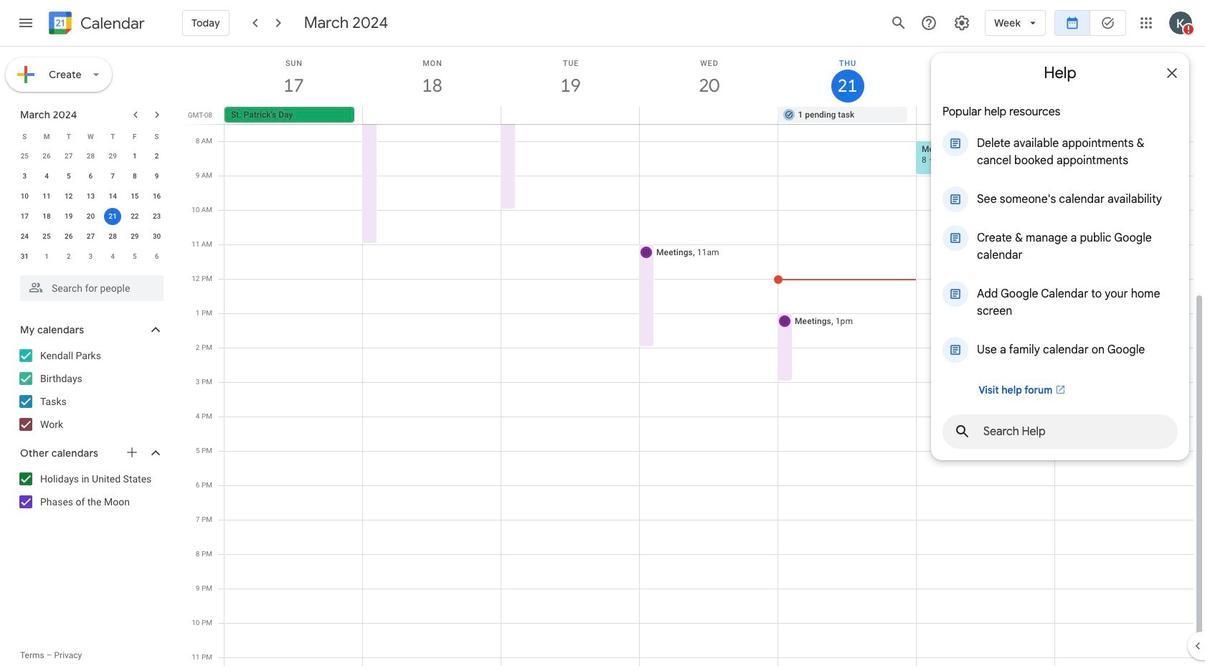 Task type: vqa. For each thing, say whether or not it's contained in the screenshot.
for's availability
no



Task type: locate. For each thing, give the bounding box(es) containing it.
heading
[[77, 15, 145, 32]]

row
[[218, 107, 1206, 124], [14, 126, 168, 146], [14, 146, 168, 166], [14, 166, 168, 187], [14, 187, 168, 207], [14, 207, 168, 227], [14, 227, 168, 247], [14, 247, 168, 267]]

february 25 element
[[16, 148, 33, 165]]

None search field
[[0, 270, 178, 301]]

other calendars list
[[3, 468, 178, 514]]

row group
[[14, 146, 168, 267]]

1 element
[[126, 148, 143, 165]]

9 element
[[148, 168, 165, 185]]

26 element
[[60, 228, 77, 245]]

20 element
[[82, 208, 99, 225]]

cell
[[363, 107, 501, 124], [501, 107, 640, 124], [640, 107, 778, 124], [917, 107, 1055, 124], [1055, 107, 1193, 124], [102, 207, 124, 227]]

4 element
[[38, 168, 55, 185]]

12 element
[[60, 188, 77, 205]]

29 element
[[126, 228, 143, 245]]

5 element
[[60, 168, 77, 185]]

14 element
[[104, 188, 121, 205]]

grid
[[184, 47, 1206, 667]]

3 element
[[16, 168, 33, 185]]

april 6 element
[[148, 248, 165, 266]]

24 element
[[16, 228, 33, 245]]

settings menu image
[[954, 14, 971, 32]]

heading inside calendar element
[[77, 15, 145, 32]]

30 element
[[148, 228, 165, 245]]

6 element
[[82, 168, 99, 185]]

2 element
[[148, 148, 165, 165]]

8 element
[[126, 168, 143, 185]]

25 element
[[38, 228, 55, 245]]

cell inside march 2024 grid
[[102, 207, 124, 227]]

february 26 element
[[38, 148, 55, 165]]

13 element
[[82, 188, 99, 205]]

17 element
[[16, 208, 33, 225]]



Task type: describe. For each thing, give the bounding box(es) containing it.
28 element
[[104, 228, 121, 245]]

16 element
[[148, 188, 165, 205]]

february 28 element
[[82, 148, 99, 165]]

11 element
[[38, 188, 55, 205]]

april 3 element
[[82, 248, 99, 266]]

15 element
[[126, 188, 143, 205]]

april 1 element
[[38, 248, 55, 266]]

calendar element
[[46, 9, 145, 40]]

april 2 element
[[60, 248, 77, 266]]

22 element
[[126, 208, 143, 225]]

18 element
[[38, 208, 55, 225]]

february 29 element
[[104, 148, 121, 165]]

support image
[[921, 14, 938, 32]]

19 element
[[60, 208, 77, 225]]

march 2024 grid
[[14, 126, 168, 267]]

10 element
[[16, 188, 33, 205]]

Search for people text field
[[29, 276, 155, 301]]

21, today element
[[104, 208, 121, 225]]

april 4 element
[[104, 248, 121, 266]]

main drawer image
[[17, 14, 34, 32]]

february 27 element
[[60, 148, 77, 165]]

add other calendars image
[[125, 446, 139, 460]]

7 element
[[104, 168, 121, 185]]

april 5 element
[[126, 248, 143, 266]]

27 element
[[82, 228, 99, 245]]

my calendars list
[[3, 344, 178, 436]]

23 element
[[148, 208, 165, 225]]

31 element
[[16, 248, 33, 266]]



